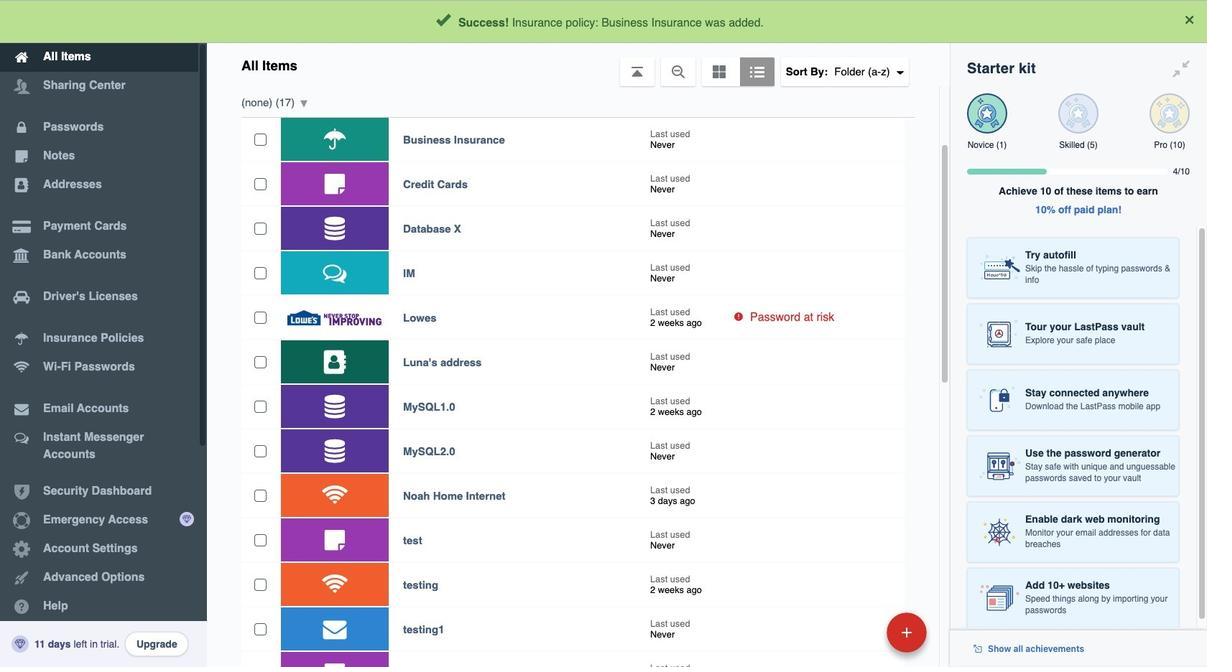 Task type: vqa. For each thing, say whether or not it's contained in the screenshot.
alert
yes



Task type: locate. For each thing, give the bounding box(es) containing it.
search my vault text field
[[346, 6, 920, 37]]

new item element
[[788, 612, 932, 653]]

alert
[[0, 0, 1207, 43]]

vault options navigation
[[207, 43, 950, 86]]

main navigation navigation
[[0, 0, 207, 667]]

new item navigation
[[788, 609, 935, 667]]



Task type: describe. For each thing, give the bounding box(es) containing it.
Search search field
[[346, 6, 920, 37]]



